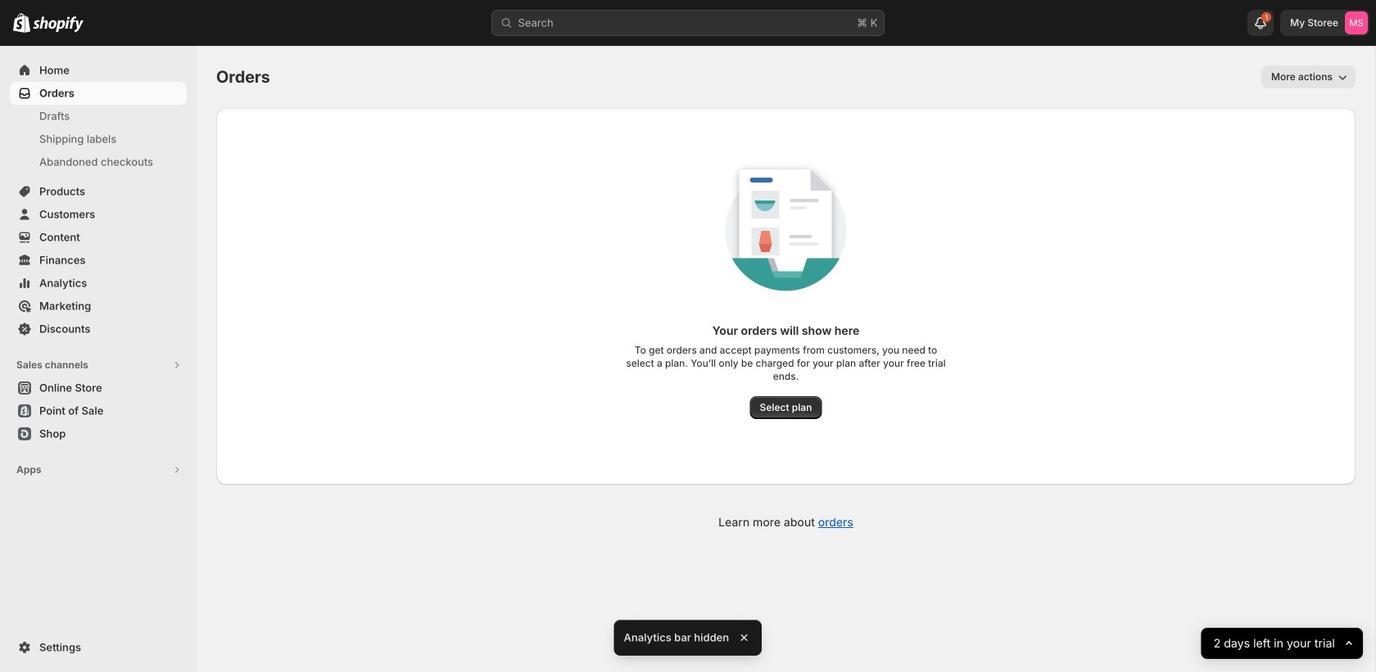 Task type: vqa. For each thing, say whether or not it's contained in the screenshot.
The My Storee Icon
yes



Task type: describe. For each thing, give the bounding box(es) containing it.
my storee image
[[1345, 11, 1368, 34]]

shopify image
[[33, 16, 84, 33]]



Task type: locate. For each thing, give the bounding box(es) containing it.
shopify image
[[13, 13, 30, 33]]



